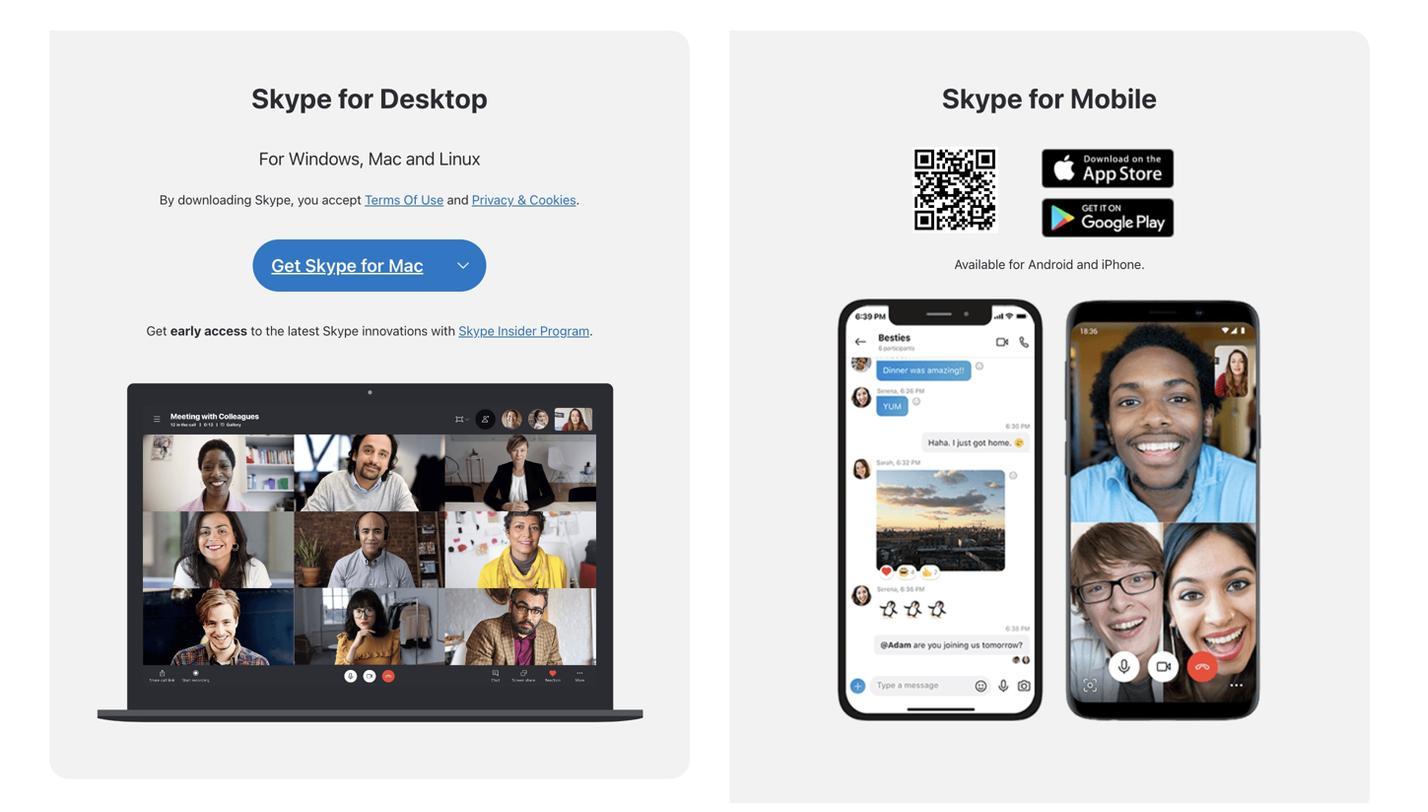 Task type: vqa. For each thing, say whether or not it's contained in the screenshot.
CALL
no



Task type: locate. For each thing, give the bounding box(es) containing it.
mac inside get skype for mac link
[[389, 255, 423, 276]]

and right use
[[447, 192, 469, 207]]

0 vertical spatial and
[[406, 148, 435, 169]]

privacy & cookies link
[[472, 192, 576, 207]]

access
[[204, 323, 247, 338]]

1 vertical spatial mac
[[389, 255, 423, 276]]

linux
[[439, 148, 480, 169]]

mac
[[368, 148, 402, 169], [389, 255, 423, 276]]

accept
[[322, 192, 361, 207]]

0 horizontal spatial get
[[146, 323, 167, 338]]

get
[[271, 255, 301, 276], [146, 323, 167, 338]]

terms of use link
[[365, 192, 444, 207]]

2 horizontal spatial and
[[1077, 257, 1099, 272]]

and for for windows, mac and linux
[[406, 148, 435, 169]]

1 horizontal spatial get
[[271, 255, 301, 276]]

for up for windows, mac and linux
[[338, 82, 374, 114]]

0 vertical spatial .
[[576, 192, 580, 207]]

get for get skype for mac
[[271, 255, 301, 276]]

2 vertical spatial and
[[1077, 257, 1099, 272]]

get for get early access to the latest skype innovations with skype insider program .
[[146, 323, 167, 338]]

1 vertical spatial .
[[590, 323, 593, 338]]

0 horizontal spatial and
[[406, 148, 435, 169]]

and left iphone.
[[1077, 257, 1099, 272]]

and
[[406, 148, 435, 169], [447, 192, 469, 207], [1077, 257, 1099, 272]]

mac up terms
[[368, 148, 402, 169]]

for left mobile
[[1029, 82, 1065, 114]]

and for available for android and iphone.
[[1077, 257, 1099, 272]]

get left early
[[146, 323, 167, 338]]

mobile
[[1070, 82, 1157, 114]]

get skype for mac
[[271, 255, 423, 276]]

1 vertical spatial and
[[447, 192, 469, 207]]

for left android
[[1009, 257, 1025, 272]]

0 horizontal spatial .
[[576, 192, 580, 207]]

. right insider
[[590, 323, 593, 338]]

for
[[338, 82, 374, 114], [1029, 82, 1065, 114], [361, 255, 384, 276], [1009, 257, 1025, 272]]

downloading
[[178, 192, 252, 207]]

0 vertical spatial get
[[271, 255, 301, 276]]

mac down terms of use link
[[389, 255, 423, 276]]

and left linux
[[406, 148, 435, 169]]

1 vertical spatial get
[[146, 323, 167, 338]]

for windows, mac and linux
[[259, 148, 480, 169]]

0 vertical spatial mac
[[368, 148, 402, 169]]

skype,
[[255, 192, 294, 207]]

available for android and iphone.
[[955, 257, 1145, 272]]

skype insider program link
[[459, 323, 590, 338]]

. right &
[[576, 192, 580, 207]]

for for skype for mobile
[[1029, 82, 1065, 114]]

1 horizontal spatial .
[[590, 323, 593, 338]]

.
[[576, 192, 580, 207], [590, 323, 593, 338]]

1 horizontal spatial and
[[447, 192, 469, 207]]

iphone.
[[1102, 257, 1145, 272]]

get up the
[[271, 255, 301, 276]]

. for privacy & cookies
[[576, 192, 580, 207]]

insider
[[498, 323, 537, 338]]

skype
[[251, 82, 332, 114], [942, 82, 1023, 114], [305, 255, 357, 276], [323, 323, 359, 338], [459, 323, 495, 338]]

skype right latest
[[323, 323, 359, 338]]

&
[[518, 192, 526, 207]]

get skype for mac link
[[271, 254, 423, 277]]

available
[[955, 257, 1006, 272]]



Task type: describe. For each thing, give the bounding box(es) containing it.
skype up download skype through qr code 'image' on the top right of page
[[942, 82, 1023, 114]]

early
[[170, 323, 201, 338]]

download on the appstore image
[[1042, 149, 1175, 188]]

skype for mobile
[[942, 82, 1157, 114]]

terms
[[365, 192, 400, 207]]

by downloading skype, you accept terms of use and privacy & cookies .
[[160, 192, 580, 207]]

for for available for android and iphone.
[[1009, 257, 1025, 272]]

skype right with
[[459, 323, 495, 338]]

program
[[540, 323, 590, 338]]

latest
[[288, 323, 319, 338]]

skype on mobile device image
[[838, 292, 1262, 726]]

for for skype for desktop
[[338, 82, 374, 114]]

skype down 'accept' in the top left of the page
[[305, 255, 357, 276]]

android
[[1028, 257, 1074, 272]]

for
[[259, 148, 284, 169]]

desktop
[[380, 82, 488, 114]]

privacy
[[472, 192, 514, 207]]

by
[[160, 192, 174, 207]]

use
[[421, 192, 444, 207]]

for up get early access to the latest skype innovations with skype insider program .
[[361, 255, 384, 276]]

the
[[266, 323, 284, 338]]

. for skype insider program
[[590, 323, 593, 338]]

get early access to the latest skype innovations with skype insider program .
[[146, 323, 593, 338]]

skype up 'for' at the top of page
[[251, 82, 332, 114]]

to
[[251, 323, 262, 338]]

download skype through qr code image
[[912, 147, 999, 233]]

get it on google play image
[[1042, 198, 1175, 237]]

of
[[404, 192, 418, 207]]

skype for desktop
[[251, 82, 488, 114]]

cookies
[[530, 192, 576, 207]]

innovations
[[362, 323, 428, 338]]

windows,
[[289, 148, 364, 169]]

you
[[298, 192, 319, 207]]

with
[[431, 323, 455, 338]]



